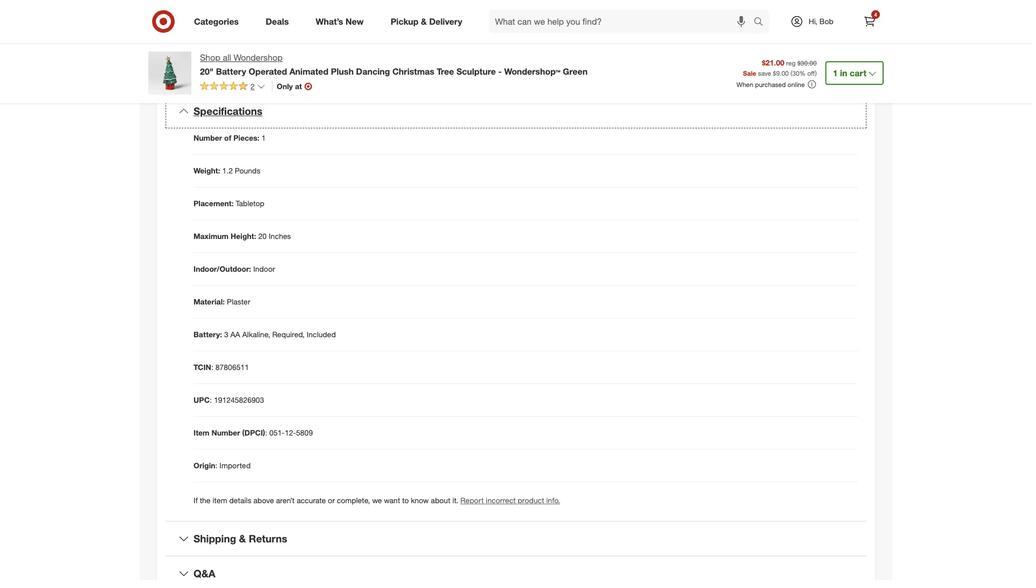 Task type: describe. For each thing, give the bounding box(es) containing it.
aren't
[[276, 496, 295, 506]]

new
[[346, 16, 364, 27]]

placement: tabletop
[[194, 199, 265, 208]]

item for the
[[213, 496, 227, 506]]

(
[[791, 69, 793, 77]]

weight:
[[194, 166, 220, 176]]

hi,
[[809, 17, 818, 26]]

this
[[510, 27, 532, 42]]

cart
[[850, 68, 867, 78]]

: for 191245826903
[[210, 396, 212, 405]]

0 vertical spatial number
[[194, 133, 222, 143]]

placement:
[[194, 199, 234, 208]]

battery
[[216, 66, 246, 77]]

sculpture
[[457, 66, 496, 77]]

all
[[223, 52, 231, 63]]

what's
[[316, 16, 343, 27]]

q&a button
[[166, 557, 867, 581]]

tcin : 87806511
[[194, 363, 249, 372]]

bob
[[820, 17, 834, 26]]

4 link
[[858, 10, 882, 33]]

: for imported
[[215, 461, 217, 471]]

& for pickup
[[421, 16, 427, 27]]

we
[[372, 496, 382, 506]]

it.
[[453, 496, 459, 506]]

pounds
[[235, 166, 260, 176]]

operated
[[249, 66, 287, 77]]

know
[[411, 496, 429, 506]]

battery:
[[194, 330, 222, 340]]

weight: 1.2 pounds
[[194, 166, 260, 176]]

origin
[[194, 461, 215, 471]]

categories
[[194, 16, 239, 27]]

shipping & returns button
[[166, 522, 867, 557]]

-
[[498, 66, 502, 77]]

only
[[277, 82, 293, 91]]

tcin
[[194, 363, 211, 372]]

animated
[[290, 66, 329, 77]]

item
[[194, 429, 210, 438]]

shipping
[[194, 533, 236, 545]]

5809
[[296, 429, 313, 438]]

& for shipping
[[239, 533, 246, 545]]

alkaline,
[[242, 330, 270, 340]]

20"
[[200, 66, 214, 77]]

1 horizontal spatial 1
[[833, 68, 838, 78]]

1 in cart
[[833, 68, 867, 78]]

christmas
[[393, 66, 435, 77]]

info.
[[546, 496, 560, 506]]

if the item details above aren't accurate or complete, we want to know about it. report incorrect product info.
[[194, 496, 560, 506]]

report
[[461, 496, 484, 506]]

(dpci)
[[242, 429, 265, 438]]

indoor/outdoor: indoor
[[194, 265, 275, 274]]

wondershop
[[234, 52, 283, 63]]

what's new
[[316, 16, 364, 27]]

pickup
[[391, 16, 419, 27]]

upc : 191245826903
[[194, 396, 264, 405]]

save
[[758, 69, 772, 77]]

specifications
[[194, 105, 263, 117]]

indoor
[[253, 265, 275, 274]]

returns
[[249, 533, 287, 545]]

the
[[200, 496, 211, 506]]

: for 87806511
[[211, 363, 213, 372]]

image of 20" battery operated animated plush dancing christmas tree sculpture - wondershop™ green image
[[148, 52, 191, 95]]

shipping & returns
[[194, 533, 287, 545]]

1 in cart for 20" battery operated animated plush dancing christmas tree sculpture - wondershop™ green element
[[833, 68, 867, 78]]

details
[[229, 496, 251, 506]]

inches
[[269, 232, 291, 241]]

tabletop
[[236, 199, 265, 208]]

above
[[254, 496, 274, 506]]

accurate
[[297, 496, 326, 506]]

maximum
[[194, 232, 229, 241]]

height:
[[231, 232, 256, 241]]

number of pieces: 1
[[194, 133, 266, 143]]

0 horizontal spatial 1
[[262, 133, 266, 143]]

$30.00
[[798, 59, 817, 67]]

search
[[749, 17, 775, 28]]

191245826903
[[214, 396, 264, 405]]

online
[[788, 80, 805, 88]]

hi, bob
[[809, 17, 834, 26]]

delivery
[[429, 16, 462, 27]]

dancing
[[356, 66, 390, 77]]



Task type: vqa. For each thing, say whether or not it's contained in the screenshot.
Decor Style
no



Task type: locate. For each thing, give the bounding box(es) containing it.
maximum height: 20 inches
[[194, 232, 291, 241]]

%
[[800, 69, 806, 77]]

about this item
[[472, 27, 561, 42]]

pickup & delivery link
[[382, 10, 476, 33]]

pieces:
[[233, 133, 260, 143]]

9.00
[[776, 69, 789, 77]]

about
[[431, 496, 451, 506]]

051-
[[269, 429, 285, 438]]

87806511
[[216, 363, 249, 372]]

at
[[295, 82, 302, 91]]

$21.00 reg $30.00 sale save $ 9.00 ( 30 % off )
[[743, 58, 817, 77]]

tree
[[437, 66, 454, 77]]

1
[[833, 68, 838, 78], [262, 133, 266, 143]]

1 horizontal spatial item
[[535, 27, 561, 42]]

30
[[793, 69, 800, 77]]

0 vertical spatial item
[[535, 27, 561, 42]]

what's new link
[[307, 10, 377, 33]]

item right this
[[535, 27, 561, 42]]

pickup & delivery
[[391, 16, 462, 27]]

item right the
[[213, 496, 227, 506]]

specifications button
[[166, 94, 867, 129]]

1 vertical spatial 1
[[262, 133, 266, 143]]

plush
[[331, 66, 354, 77]]

battery: 3 aa alkaline, required, included
[[194, 330, 336, 340]]

2
[[251, 82, 255, 91]]

deals link
[[257, 10, 302, 33]]

1 vertical spatial number
[[212, 429, 240, 438]]

1 horizontal spatial &
[[421, 16, 427, 27]]

1 vertical spatial item
[[213, 496, 227, 506]]

1 vertical spatial &
[[239, 533, 246, 545]]

2 link
[[200, 81, 266, 93]]

20
[[258, 232, 267, 241]]

categories link
[[185, 10, 252, 33]]

imported
[[220, 461, 251, 471]]

0 vertical spatial &
[[421, 16, 427, 27]]

only at
[[277, 82, 302, 91]]

material: plaster
[[194, 297, 250, 307]]

number
[[194, 133, 222, 143], [212, 429, 240, 438]]

report incorrect product info. button
[[461, 496, 560, 507]]

purchased
[[755, 80, 786, 88]]

reg
[[787, 59, 796, 67]]

sale
[[743, 69, 756, 77]]

$21.00
[[762, 58, 785, 67]]

$
[[773, 69, 776, 77]]

origin : imported
[[194, 461, 251, 471]]

search button
[[749, 10, 775, 35]]

& inside dropdown button
[[239, 533, 246, 545]]

3
[[224, 330, 228, 340]]

green
[[563, 66, 588, 77]]

included
[[307, 330, 336, 340]]

12-
[[285, 429, 296, 438]]

shop all wondershop 20" battery operated animated plush dancing christmas tree sculpture - wondershop™ green
[[200, 52, 588, 77]]

: left 191245826903
[[210, 396, 212, 405]]

1.2
[[222, 166, 233, 176]]

product
[[518, 496, 544, 506]]

number right item
[[212, 429, 240, 438]]

0 horizontal spatial item
[[213, 496, 227, 506]]

incorrect
[[486, 496, 516, 506]]

& left returns
[[239, 533, 246, 545]]

0 vertical spatial 1
[[833, 68, 838, 78]]

deals
[[266, 16, 289, 27]]

complete,
[[337, 496, 370, 506]]

:
[[211, 363, 213, 372], [210, 396, 212, 405], [265, 429, 267, 438], [215, 461, 217, 471]]

if
[[194, 496, 198, 506]]

1 right pieces:
[[262, 133, 266, 143]]

aa
[[231, 330, 240, 340]]

shop
[[200, 52, 220, 63]]

wondershop™
[[504, 66, 561, 77]]

off
[[808, 69, 815, 77]]

& right pickup
[[421, 16, 427, 27]]

required,
[[272, 330, 305, 340]]

when
[[737, 80, 754, 88]]

or
[[328, 496, 335, 506]]

4
[[875, 11, 877, 18]]

in
[[840, 68, 848, 78]]

: left 87806511
[[211, 363, 213, 372]]

about
[[472, 27, 507, 42]]

to
[[402, 496, 409, 506]]

0 horizontal spatial &
[[239, 533, 246, 545]]

q&a
[[194, 568, 216, 580]]

material:
[[194, 297, 225, 307]]

: left 051-
[[265, 429, 267, 438]]

: left imported in the left of the page
[[215, 461, 217, 471]]

number left the of
[[194, 133, 222, 143]]

when purchased online
[[737, 80, 805, 88]]

of
[[224, 133, 231, 143]]

indoor/outdoor:
[[194, 265, 251, 274]]

item for this
[[535, 27, 561, 42]]

want
[[384, 496, 400, 506]]

1 left in
[[833, 68, 838, 78]]

What can we help you find? suggestions appear below search field
[[489, 10, 757, 33]]

& inside "link"
[[421, 16, 427, 27]]



